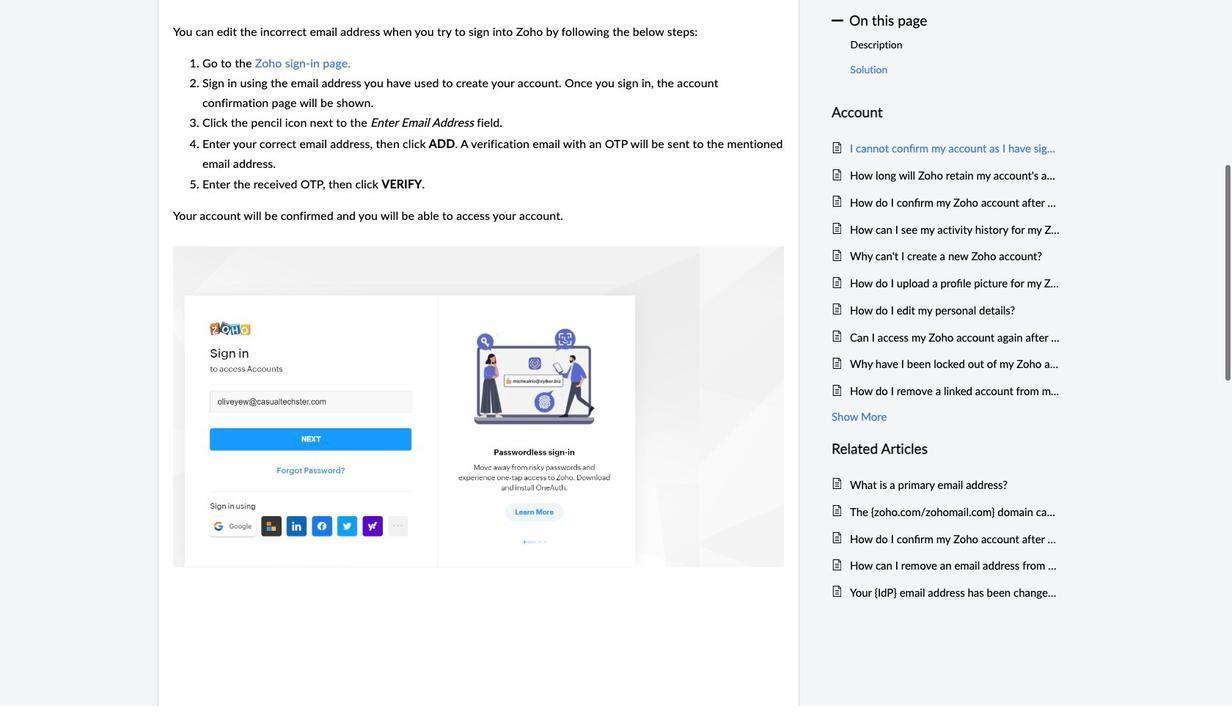 Task type: locate. For each thing, give the bounding box(es) containing it.
0 vertical spatial heading
[[832, 102, 1060, 124]]

1 heading from the top
[[832, 102, 1060, 124]]

2 heading from the top
[[832, 438, 1060, 460]]

1 vertical spatial heading
[[832, 438, 1060, 460]]

heading
[[832, 102, 1060, 124], [832, 438, 1060, 460]]



Task type: vqa. For each thing, say whether or not it's contained in the screenshot.
1st heading from the bottom of the page
yes



Task type: describe. For each thing, give the bounding box(es) containing it.
a gif showing how to edit the email address that is registered incorrectly. image
[[173, 246, 784, 568]]



